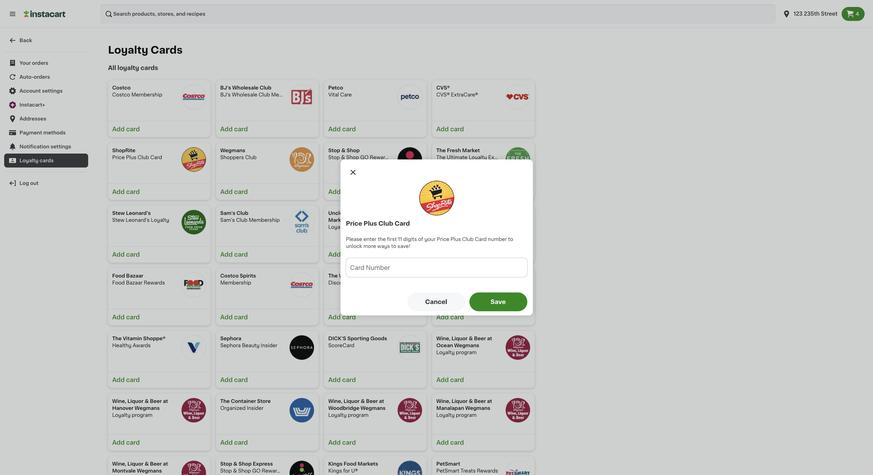 Task type: vqa. For each thing, say whether or not it's contained in the screenshot.


Task type: describe. For each thing, give the bounding box(es) containing it.
shoppers
[[220, 155, 244, 160]]

add for wine, liquor & beer at manalapan wegmans
[[437, 441, 449, 446]]

1 stew from the top
[[112, 211, 125, 216]]

add card button for costco
[[108, 121, 211, 137]]

number
[[488, 237, 507, 242]]

add for sam's club
[[220, 252, 233, 258]]

add card down cancel
[[437, 315, 464, 321]]

loyalty cards
[[20, 158, 54, 163]]

1 horizontal spatial wine
[[352, 281, 364, 286]]

the vitamin shoppe® image
[[181, 336, 206, 361]]

healthy
[[112, 344, 132, 348]]

awards
[[133, 344, 151, 348]]

food bazaar image
[[181, 273, 206, 298]]

add card for foodtown
[[437, 252, 464, 258]]

add card button for wegmans
[[216, 184, 319, 200]]

the fresh market image
[[506, 147, 531, 172]]

treats
[[461, 469, 476, 474]]

enter
[[364, 237, 377, 242]]

add card button for sam's club
[[216, 247, 319, 263]]

account settings
[[20, 89, 63, 93]]

add for the fresh market
[[437, 189, 449, 195]]

add for costco spirits
[[220, 315, 233, 321]]

woodbridge
[[329, 406, 360, 411]]

add card button for food bazaar
[[108, 309, 211, 326]]

loyalty inside wine, liquor & beer at manalapan wegmans loyalty program
[[437, 413, 455, 418]]

instacart+ link
[[4, 98, 88, 112]]

instacart+
[[20, 103, 45, 107]]

shoprite image
[[181, 147, 206, 172]]

shop for the wine shop discount wine club
[[353, 274, 366, 279]]

price inside please enter the first 11 digits of your price plus club card number to unlock more ways to save!
[[437, 237, 450, 242]]

uncle giuseppe's marketplace image
[[398, 210, 423, 235]]

wegmans shoppers club
[[220, 148, 257, 160]]

wine, for wine, liquor & beer at woodbridge wegmans
[[329, 399, 343, 404]]

petco image
[[398, 84, 423, 110]]

2 cvs® from the top
[[437, 92, 450, 97]]

& inside wine, liquor & beer at hanover wegmans loyalty program
[[145, 399, 149, 404]]

card inside "shoprite price plus club card"
[[150, 155, 162, 160]]

add card for sephora
[[220, 378, 248, 383]]

1 vertical spatial leonard's
[[126, 218, 150, 223]]

card for the container store
[[234, 441, 248, 446]]

card for food bazaar
[[126, 315, 140, 321]]

card for costco spirits
[[234, 315, 248, 321]]

2 sam's from the top
[[220, 218, 235, 223]]

0 vertical spatial bazaar
[[126, 274, 143, 279]]

add for wine, liquor & beer at woodbridge wegmans
[[329, 441, 341, 446]]

& inside wine, liquor & beer at ocean wegmans loyalty program
[[469, 337, 473, 341]]

add card button for shoprite
[[108, 184, 211, 200]]

costco for costco spirits membership
[[220, 274, 239, 279]]

back
[[20, 38, 32, 43]]

log
[[20, 181, 29, 186]]

add card for food bazaar
[[112, 315, 140, 321]]

shoprite
[[112, 148, 136, 153]]

liquor for woodbridge
[[344, 399, 360, 404]]

notification
[[20, 144, 49, 149]]

addresses link
[[4, 112, 88, 126]]

petco
[[329, 85, 343, 90]]

settings for notification settings
[[51, 144, 71, 149]]

add card button for the fresh market
[[433, 184, 535, 200]]

card for stew leonard's
[[126, 252, 140, 258]]

loyalty inside stew leonard's stew leonard's loyalty
[[151, 218, 169, 223]]

loyalty
[[118, 65, 139, 71]]

save!
[[398, 244, 411, 249]]

stop & shop stop & shop go rewards card
[[329, 148, 404, 160]]

beer for wine, liquor & beer at ocean wegmans
[[474, 337, 486, 341]]

unlock
[[346, 244, 362, 249]]

go inside the stop & shop stop & shop go rewards card
[[361, 155, 369, 160]]

1 kings from the top
[[329, 462, 343, 467]]

program for wine, liquor & beer at ocean wegmans loyalty program
[[456, 351, 477, 355]]

your
[[425, 237, 436, 242]]

at inside wine, liquor & beer at montvale wegmans
[[163, 462, 168, 467]]

stop & shop image
[[398, 147, 423, 172]]

petsmart petsmart treats rewards
[[437, 462, 498, 474]]

cvs® image
[[506, 84, 531, 110]]

& inside wine, liquor & beer at woodbridge wegmans loyalty program
[[361, 399, 365, 404]]

add card button for dick's sporting goods
[[324, 372, 427, 389]]

price plus club card image
[[419, 181, 455, 216]]

bj's wholesale club image
[[289, 84, 315, 110]]

1 vertical spatial plus
[[364, 221, 377, 227]]

please enter the first 11 digits of your price plus club card number to unlock more ways to save!
[[346, 237, 514, 249]]

please
[[346, 237, 363, 242]]

vitamin
[[123, 337, 142, 341]]

stew leonard's stew leonard's loyalty
[[112, 211, 169, 223]]

add for the container store
[[220, 441, 233, 446]]

settings for account settings
[[42, 89, 63, 93]]

add for stop & shop
[[329, 189, 341, 195]]

vital
[[329, 92, 339, 97]]

dick's
[[329, 337, 346, 341]]

ultimate
[[447, 155, 468, 160]]

at for wine, liquor & beer at ocean wegmans
[[487, 337, 492, 341]]

add card for wegmans
[[220, 189, 248, 195]]

0 vertical spatial cards
[[141, 65, 158, 71]]

card for costco
[[126, 127, 140, 132]]

card for uncle giuseppe's marketplace
[[342, 252, 356, 258]]

payment methods link
[[4, 126, 88, 140]]

card for stop & shop
[[342, 189, 356, 195]]

the for the container store organized insider
[[220, 399, 230, 404]]

beer for wine, liquor & beer at manalapan wegmans
[[474, 399, 486, 404]]

wine, liquor & beer at woodbridge wegmans image
[[398, 398, 423, 423]]

wine, liquor & beer at ocean wegmans image
[[506, 336, 531, 361]]

card inside the stop & shop stop & shop go rewards card
[[393, 155, 404, 160]]

shop for stop & shop express stop & shop go rewards card
[[239, 462, 252, 467]]

insider inside the sephora sephora beauty insider
[[261, 344, 278, 348]]

add card button for foodtown
[[433, 247, 535, 263]]

card for sephora
[[234, 378, 248, 383]]

kings food markets image
[[398, 461, 423, 476]]

plus inside please enter the first 11 digits of your price plus club card number to unlock more ways to save!
[[451, 237, 461, 242]]

liquor for ocean
[[452, 337, 468, 341]]

the for the vitamin shoppe® healthy awards
[[112, 337, 122, 341]]

the wine shop discount wine club
[[329, 274, 377, 286]]

all
[[108, 65, 116, 71]]

0 vertical spatial wholesale
[[232, 85, 259, 90]]

add card for dick's sporting goods
[[329, 378, 356, 383]]

market
[[463, 148, 480, 153]]

wegmans inside wegmans shoppers club
[[220, 148, 245, 153]]

card for foodtown
[[451, 252, 464, 258]]

store
[[257, 399, 271, 404]]

add card for costco spirits
[[220, 315, 248, 321]]

manalapan
[[437, 406, 464, 411]]

cvs® cvs® extracare®
[[437, 85, 478, 97]]

auto-orders link
[[4, 70, 88, 84]]

card for the fresh market
[[451, 189, 464, 195]]

hanover
[[112, 406, 134, 411]]

add for foodtown
[[437, 252, 449, 258]]

beauty
[[242, 344, 260, 348]]

loyalty up loyalty
[[108, 45, 148, 55]]

cancel
[[425, 300, 448, 305]]

shoppe®
[[143, 337, 166, 341]]

dick's sporting goods scorecard
[[329, 337, 387, 348]]

ocean
[[437, 344, 453, 348]]

payment methods
[[20, 130, 66, 135]]

wegmans for wine, liquor & beer at woodbridge wegmans
[[361, 406, 386, 411]]

loyalty inside wine, liquor & beer at hanover wegmans loyalty program
[[112, 413, 131, 418]]

sam's club sam's club membership
[[220, 211, 280, 223]]

cards inside the loyalty cards link
[[40, 158, 54, 163]]

1 sephora from the top
[[220, 337, 242, 341]]

card for the wine shop
[[342, 315, 356, 321]]

kings food markets kings for u®
[[329, 462, 378, 474]]

giuseppe's
[[344, 211, 373, 216]]

orders for your orders
[[32, 61, 48, 66]]

account settings link
[[4, 84, 88, 98]]

the vitamin shoppe® healthy awards
[[112, 337, 166, 348]]

add card for uncle giuseppe's marketplace
[[329, 252, 356, 258]]

cancel button
[[408, 293, 465, 312]]

at for wine, liquor & beer at manalapan wegmans
[[487, 399, 492, 404]]

experience
[[489, 155, 516, 160]]

dick's sporting goods image
[[398, 336, 423, 361]]

the container store organized insider
[[220, 399, 271, 411]]

stop & shop express image
[[289, 461, 315, 476]]

2 kings from the top
[[329, 469, 342, 474]]

loyalty cards link
[[4, 154, 88, 168]]

auto-
[[20, 75, 34, 80]]

program inside the uncle giuseppe's marketplace loyalty program
[[348, 225, 369, 230]]

shop for stop & shop stop & shop go rewards card
[[347, 148, 360, 153]]

montvale
[[112, 469, 136, 474]]

insider inside 'the container store organized insider'
[[247, 406, 264, 411]]

add for wine, liquor & beer at hanover wegmans
[[112, 441, 125, 446]]

care
[[340, 92, 352, 97]]

add card for wine, liquor & beer at manalapan wegmans
[[437, 441, 464, 446]]

wine, liquor & beer at manalapan wegmans image
[[506, 398, 531, 423]]

auto-orders
[[20, 75, 50, 80]]

1 bj's from the top
[[220, 85, 231, 90]]

card for wine, liquor & beer at woodbridge wegmans
[[342, 441, 356, 446]]

costco spirits membership
[[220, 274, 256, 286]]

card for cvs®
[[451, 127, 464, 132]]

card inside stop & shop express stop & shop go rewards card
[[284, 469, 296, 474]]

your orders
[[20, 61, 48, 66]]

wine, liquor & beer at hanover wegmans loyalty program
[[112, 399, 168, 418]]

for
[[344, 469, 350, 474]]

card for wegmans
[[234, 189, 248, 195]]

staples image
[[506, 273, 531, 298]]

wegmans for wine, liquor & beer at ocean wegmans
[[455, 344, 480, 348]]

petco vital care
[[329, 85, 352, 97]]

add card button for petco
[[324, 121, 427, 137]]

add card for shoprite
[[112, 189, 140, 195]]

markets
[[358, 462, 378, 467]]

spirits
[[240, 274, 256, 279]]



Task type: locate. For each thing, give the bounding box(es) containing it.
0 vertical spatial cvs®
[[437, 85, 450, 90]]

wine, liquor & beer at woodbridge wegmans loyalty program
[[329, 399, 386, 418]]

the inside the vitamin shoppe® healthy awards
[[112, 337, 122, 341]]

food bazaar food bazaar rewards
[[112, 274, 165, 286]]

card up 'vitamin'
[[126, 315, 140, 321]]

goods
[[371, 337, 387, 341]]

program inside wine, liquor & beer at manalapan wegmans loyalty program
[[456, 413, 477, 418]]

wine, liquor & beer at ocean wegmans loyalty program
[[437, 337, 492, 355]]

card up food bazaar food bazaar rewards
[[126, 252, 140, 258]]

stew leonard's image
[[181, 210, 206, 235]]

price plus club card
[[346, 221, 410, 227]]

card down unlock
[[342, 252, 356, 258]]

loyalty down the market
[[469, 155, 487, 160]]

first
[[387, 237, 397, 242]]

1 vertical spatial petsmart
[[437, 469, 460, 474]]

add card for cvs®
[[437, 127, 464, 132]]

card up fresh
[[451, 127, 464, 132]]

loyalty left stew leonard's image
[[151, 218, 169, 223]]

of
[[418, 237, 424, 242]]

program for wine, liquor & beer at hanover wegmans loyalty program
[[132, 413, 153, 418]]

1 horizontal spatial go
[[361, 155, 369, 160]]

settings inside notification settings link
[[51, 144, 71, 149]]

sephora image
[[289, 336, 315, 361]]

beer inside wine, liquor & beer at manalapan wegmans loyalty program
[[474, 399, 486, 404]]

add card for costco
[[112, 127, 140, 132]]

at left wine, liquor & beer at woodbridge wegmans image
[[379, 399, 384, 404]]

notification settings link
[[4, 140, 88, 154]]

0 vertical spatial stew
[[112, 211, 125, 216]]

wine, inside wine, liquor & beer at montvale wegmans
[[112, 462, 126, 467]]

at inside wine, liquor & beer at manalapan wegmans loyalty program
[[487, 399, 492, 404]]

liquor inside wine, liquor & beer at ocean wegmans loyalty program
[[452, 337, 468, 341]]

1 vertical spatial orders
[[34, 75, 50, 80]]

cvs®
[[437, 85, 450, 90], [437, 92, 450, 97]]

petsmart image
[[506, 461, 531, 476]]

0 vertical spatial costco
[[112, 85, 131, 90]]

1 vertical spatial cards
[[40, 158, 54, 163]]

loyalty down hanover
[[112, 413, 131, 418]]

container
[[231, 399, 256, 404]]

liquor for montvale
[[128, 462, 144, 467]]

add card up woodbridge
[[329, 378, 356, 383]]

loyalty inside wine, liquor & beer at ocean wegmans loyalty program
[[437, 351, 455, 355]]

the fresh market the ultimate loyalty experience
[[437, 148, 516, 160]]

membership inside sam's club sam's club membership
[[249, 218, 280, 223]]

wine, liquor & beer at hanover wegmans image
[[181, 398, 206, 423]]

settings inside account settings link
[[42, 89, 63, 93]]

add card for wine, liquor & beer at hanover wegmans
[[112, 441, 140, 446]]

add card up card number text box
[[437, 252, 464, 258]]

1 vertical spatial settings
[[51, 144, 71, 149]]

liquor up woodbridge
[[344, 399, 360, 404]]

wine,
[[437, 337, 451, 341], [112, 399, 126, 404], [329, 399, 343, 404], [437, 399, 451, 404], [112, 462, 126, 467]]

express
[[253, 462, 273, 467]]

card down cancel button
[[451, 315, 464, 321]]

orders up account settings on the top of page
[[34, 75, 50, 80]]

card up petsmart petsmart treats rewards
[[451, 441, 464, 446]]

add for uncle giuseppe's marketplace
[[329, 252, 341, 258]]

extracare®
[[451, 92, 478, 97]]

1 vertical spatial go
[[252, 469, 261, 474]]

loyalty inside the uncle giuseppe's marketplace loyalty program
[[329, 225, 347, 230]]

0 vertical spatial petsmart
[[437, 462, 461, 467]]

add for shoprite
[[112, 189, 125, 195]]

loyalty down ocean
[[437, 351, 455, 355]]

add card for stew leonard's
[[112, 252, 140, 258]]

2 vertical spatial costco
[[220, 274, 239, 279]]

club inside the wine shop discount wine club
[[366, 281, 377, 286]]

rewards
[[370, 155, 391, 160], [144, 281, 165, 286], [262, 469, 283, 474], [477, 469, 498, 474]]

cards down loyalty cards
[[141, 65, 158, 71]]

add for food bazaar
[[112, 315, 125, 321]]

add for bj's wholesale club
[[220, 127, 233, 132]]

membership inside costco spirits membership
[[220, 281, 251, 286]]

beer inside wine, liquor & beer at montvale wegmans
[[150, 462, 162, 467]]

card up giuseppe's
[[342, 189, 356, 195]]

liquor for manalapan
[[452, 399, 468, 404]]

1 vertical spatial cvs®
[[437, 92, 450, 97]]

add card up shoprite
[[112, 127, 140, 132]]

club
[[260, 85, 272, 90], [259, 92, 270, 97], [138, 155, 149, 160], [245, 155, 257, 160], [237, 211, 249, 216], [236, 218, 248, 223], [379, 221, 394, 227], [463, 237, 474, 242], [366, 281, 377, 286]]

membership
[[131, 92, 162, 97], [271, 92, 302, 97], [249, 218, 280, 223], [220, 281, 251, 286]]

add card for the wine shop
[[329, 315, 356, 321]]

price down giuseppe's
[[346, 221, 362, 227]]

beer for wine, liquor & beer at woodbridge wegmans
[[366, 399, 378, 404]]

ways
[[378, 244, 390, 249]]

marketplace
[[329, 218, 360, 223]]

1 horizontal spatial plus
[[364, 221, 377, 227]]

11
[[398, 237, 402, 242]]

add card up fresh
[[437, 127, 464, 132]]

bj's
[[220, 85, 231, 90], [220, 92, 231, 97]]

add for the vitamin shoppe®
[[112, 378, 125, 383]]

add for the wine shop
[[329, 315, 341, 321]]

notification settings
[[20, 144, 71, 149]]

club inside wegmans shoppers club
[[245, 155, 257, 160]]

1 vertical spatial price
[[346, 221, 362, 227]]

settings down methods
[[51, 144, 71, 149]]

the up healthy
[[112, 337, 122, 341]]

1 horizontal spatial price
[[346, 221, 362, 227]]

sephora
[[220, 337, 242, 341], [220, 344, 241, 348]]

wholesale
[[232, 85, 259, 90], [232, 92, 258, 97]]

cards
[[141, 65, 158, 71], [40, 158, 54, 163]]

more
[[364, 244, 376, 249]]

wine, liquor & beer at montvale wegmans image
[[181, 461, 206, 476]]

out
[[30, 181, 39, 186]]

the inside the wine shop discount wine club
[[329, 274, 338, 279]]

staples
[[437, 274, 456, 279]]

plus right your
[[451, 237, 461, 242]]

liquor up hanover
[[128, 399, 144, 404]]

rewards inside food bazaar food bazaar rewards
[[144, 281, 165, 286]]

card up the stop & shop stop & shop go rewards card
[[342, 127, 356, 132]]

2 stew from the top
[[112, 218, 125, 223]]

go inside stop & shop express stop & shop go rewards card
[[252, 469, 261, 474]]

card up sporting
[[342, 315, 356, 321]]

add for wine, liquor & beer at ocean wegmans
[[437, 378, 449, 383]]

0 horizontal spatial cards
[[40, 158, 54, 163]]

2 vertical spatial plus
[[451, 237, 461, 242]]

food inside kings food markets kings for u®
[[344, 462, 357, 467]]

u®
[[352, 469, 358, 474]]

orders for auto-orders
[[34, 75, 50, 80]]

0 horizontal spatial to
[[391, 244, 397, 249]]

kings left the for
[[329, 469, 342, 474]]

at for wine, liquor & beer at hanover wegmans
[[163, 399, 168, 404]]

card for bj's wholesale club
[[234, 127, 248, 132]]

2 sephora from the top
[[220, 344, 241, 348]]

card up wine, liquor & beer at montvale wegmans at left
[[126, 441, 140, 446]]

liquor inside wine, liquor & beer at woodbridge wegmans loyalty program
[[344, 399, 360, 404]]

wine, inside wine, liquor & beer at hanover wegmans loyalty program
[[112, 399, 126, 404]]

1 vertical spatial insider
[[247, 406, 264, 411]]

wegmans right ocean
[[455, 344, 480, 348]]

wine, up montvale
[[112, 462, 126, 467]]

plus up "enter"
[[364, 221, 377, 227]]

methods
[[43, 130, 66, 135]]

card inside please enter the first 11 digits of your price plus club card number to unlock more ways to save!
[[475, 237, 487, 242]]

program inside wine, liquor & beer at hanover wegmans loyalty program
[[132, 413, 153, 418]]

price inside "shoprite price plus club card"
[[112, 155, 125, 160]]

2 horizontal spatial plus
[[451, 237, 461, 242]]

add card up hanover
[[112, 378, 140, 383]]

plus down shoprite
[[126, 155, 136, 160]]

account
[[20, 89, 41, 93]]

card up spirits
[[234, 252, 248, 258]]

shop
[[347, 148, 360, 153], [347, 155, 359, 160], [353, 274, 366, 279], [239, 462, 252, 467], [238, 469, 251, 474]]

card up wegmans shoppers club
[[234, 127, 248, 132]]

plus inside "shoprite price plus club card"
[[126, 155, 136, 160]]

the inside 'the container store organized insider'
[[220, 399, 230, 404]]

1 petsmart from the top
[[437, 462, 461, 467]]

wegmans right woodbridge
[[361, 406, 386, 411]]

1 vertical spatial wine
[[352, 281, 364, 286]]

costco
[[112, 85, 131, 90], [112, 92, 130, 97], [220, 274, 239, 279]]

log out
[[20, 181, 39, 186]]

beer for wine, liquor & beer at hanover wegmans
[[150, 399, 162, 404]]

card for shoprite
[[126, 189, 140, 195]]

insider down the store
[[247, 406, 264, 411]]

price down shoprite
[[112, 155, 125, 160]]

settings up instacart+ link
[[42, 89, 63, 93]]

add card up the stop & shop stop & shop go rewards card
[[329, 127, 356, 132]]

discount
[[329, 281, 351, 286]]

uncle giuseppe's marketplace loyalty program
[[329, 211, 373, 230]]

program inside wine, liquor & beer at ocean wegmans loyalty program
[[456, 351, 477, 355]]

add for stew leonard's
[[112, 252, 125, 258]]

the left fresh
[[437, 148, 446, 153]]

add card up petsmart petsmart treats rewards
[[437, 441, 464, 446]]

0 vertical spatial to
[[508, 237, 514, 242]]

add card up sam's club sam's club membership
[[220, 189, 248, 195]]

add card
[[112, 127, 140, 132], [220, 127, 248, 132], [329, 127, 356, 132], [437, 127, 464, 132], [112, 189, 140, 195], [220, 189, 248, 195], [329, 189, 356, 195], [437, 189, 464, 195], [112, 252, 140, 258], [220, 252, 248, 258], [329, 252, 356, 258], [437, 252, 464, 258], [112, 315, 140, 321], [220, 315, 248, 321], [329, 315, 356, 321], [437, 315, 464, 321], [112, 378, 140, 383], [220, 378, 248, 383], [329, 378, 356, 383], [437, 378, 464, 383], [112, 441, 140, 446], [220, 441, 248, 446], [329, 441, 356, 446], [437, 441, 464, 446]]

0 vertical spatial settings
[[42, 89, 63, 93]]

sam's club image
[[289, 210, 315, 235]]

add card button for uncle giuseppe's marketplace
[[324, 247, 427, 263]]

add card button
[[108, 121, 211, 137], [216, 121, 319, 137], [324, 121, 427, 137], [433, 121, 535, 137], [108, 184, 211, 200], [216, 184, 319, 200], [324, 184, 427, 200], [433, 184, 535, 200], [108, 247, 211, 263], [216, 247, 319, 263], [324, 247, 427, 263], [433, 247, 535, 263], [108, 309, 211, 326], [216, 309, 319, 326], [324, 309, 427, 326], [433, 309, 535, 326], [108, 372, 211, 389], [216, 372, 319, 389], [324, 372, 427, 389], [433, 372, 535, 389], [108, 435, 211, 451], [216, 435, 319, 451], [324, 435, 427, 451], [433, 435, 535, 451]]

price right your
[[437, 237, 450, 242]]

wine, inside wine, liquor & beer at manalapan wegmans loyalty program
[[437, 399, 451, 404]]

add card for wine, liquor & beer at woodbridge wegmans
[[329, 441, 356, 446]]

settings
[[42, 89, 63, 93], [51, 144, 71, 149]]

1 vertical spatial sephora
[[220, 344, 241, 348]]

scorecard
[[329, 344, 355, 348]]

0 horizontal spatial plus
[[126, 155, 136, 160]]

your orders link
[[4, 56, 88, 70]]

2 horizontal spatial price
[[437, 237, 450, 242]]

add card up costco spirits membership
[[220, 252, 248, 258]]

1 horizontal spatial cards
[[141, 65, 158, 71]]

price
[[112, 155, 125, 160], [346, 221, 362, 227], [437, 237, 450, 242]]

1 vertical spatial costco
[[112, 92, 130, 97]]

bj's wholesale club bj's wholesale club membership
[[220, 85, 302, 97]]

add card up 'container'
[[220, 378, 248, 383]]

add card up foodtown
[[437, 189, 464, 195]]

card for dick's sporting goods
[[342, 378, 356, 383]]

the left ultimate at the top right of page
[[437, 155, 446, 160]]

add card up the dick's
[[329, 315, 356, 321]]

card for the vitamin shoppe®
[[126, 378, 140, 383]]

0 horizontal spatial price
[[112, 155, 125, 160]]

wine, up manalapan
[[437, 399, 451, 404]]

bazaar
[[126, 274, 143, 279], [126, 281, 143, 286]]

0 vertical spatial plus
[[126, 155, 136, 160]]

& inside wine, liquor & beer at manalapan wegmans loyalty program
[[469, 399, 473, 404]]

cvs® right the petco image
[[437, 85, 450, 90]]

add card down the organized
[[220, 441, 248, 446]]

wine, for wine, liquor & beer at ocean wegmans
[[437, 337, 451, 341]]

add for costco
[[112, 127, 125, 132]]

beer inside wine, liquor & beer at woodbridge wegmans loyalty program
[[366, 399, 378, 404]]

wegmans inside wine, liquor & beer at ocean wegmans loyalty program
[[455, 344, 480, 348]]

1 vertical spatial food
[[112, 281, 125, 286]]

the for the fresh market the ultimate loyalty experience
[[437, 148, 446, 153]]

0 vertical spatial go
[[361, 155, 369, 160]]

at left wine, liquor & beer at ocean wegmans image
[[487, 337, 492, 341]]

0 vertical spatial price
[[112, 155, 125, 160]]

the container store image
[[289, 398, 315, 423]]

cvs® left extracare®
[[437, 92, 450, 97]]

add card up uncle
[[329, 189, 356, 195]]

all loyalty cards
[[108, 65, 158, 71]]

beer inside wine, liquor & beer at ocean wegmans loyalty program
[[474, 337, 486, 341]]

the up the discount
[[329, 274, 338, 279]]

wine, liquor & beer at manalapan wegmans loyalty program
[[437, 399, 492, 418]]

go
[[361, 155, 369, 160], [252, 469, 261, 474]]

wegmans image
[[289, 147, 315, 172]]

loyalty down manalapan
[[437, 413, 455, 418]]

add for dick's sporting goods
[[329, 378, 341, 383]]

rewards inside the stop & shop stop & shop go rewards card
[[370, 155, 391, 160]]

organized
[[220, 406, 246, 411]]

at left wine, liquor & beer at hanover wegmans image at the left of page
[[163, 399, 168, 404]]

card up the sephora sephora beauty insider
[[234, 315, 248, 321]]

add card up wegmans shoppers club
[[220, 127, 248, 132]]

add for wegmans
[[220, 189, 233, 195]]

wegmans right hanover
[[135, 406, 160, 411]]

2 vertical spatial price
[[437, 237, 450, 242]]

card up shoprite
[[126, 127, 140, 132]]

add card button for the vitamin shoppe®
[[108, 372, 211, 389]]

costco inside costco spirits membership
[[220, 274, 239, 279]]

add card button for wine, liquor & beer at woodbridge wegmans
[[324, 435, 427, 451]]

1 vertical spatial wholesale
[[232, 92, 258, 97]]

wegmans for wine, liquor & beer at hanover wegmans
[[135, 406, 160, 411]]

at inside wine, liquor & beer at ocean wegmans loyalty program
[[487, 337, 492, 341]]

wegmans inside wine, liquor & beer at manalapan wegmans loyalty program
[[466, 406, 491, 411]]

fresh
[[447, 148, 461, 153]]

wegmans
[[220, 148, 245, 153], [455, 344, 480, 348], [135, 406, 160, 411], [361, 406, 386, 411], [466, 406, 491, 411], [137, 469, 162, 474]]

rewards inside stop & shop express stop & shop go rewards card
[[262, 469, 283, 474]]

costco spirits image
[[289, 273, 315, 298]]

petsmart
[[437, 462, 461, 467], [437, 469, 460, 474]]

wine up the discount
[[339, 274, 352, 279]]

liquor up manalapan
[[452, 399, 468, 404]]

club inside please enter the first 11 digits of your price plus club card number to unlock more ways to save!
[[463, 237, 474, 242]]

add card for sam's club
[[220, 252, 248, 258]]

program
[[348, 225, 369, 230], [456, 351, 477, 355], [132, 413, 153, 418], [348, 413, 369, 418], [456, 413, 477, 418]]

1 vertical spatial bj's
[[220, 92, 231, 97]]

add card button for wine, liquor & beer at manalapan wegmans
[[433, 435, 535, 451]]

costco image
[[181, 84, 206, 110]]

2 petsmart from the top
[[437, 469, 460, 474]]

add card up stew leonard's stew leonard's loyalty
[[112, 189, 140, 195]]

1 vertical spatial kings
[[329, 469, 342, 474]]

add card for the container store
[[220, 441, 248, 446]]

card for wine, liquor & beer at ocean wegmans
[[451, 378, 464, 383]]

1 vertical spatial to
[[391, 244, 397, 249]]

rewards inside petsmart petsmart treats rewards
[[477, 469, 498, 474]]

add card button for costco spirits
[[216, 309, 319, 326]]

card for wine, liquor & beer at hanover wegmans
[[126, 441, 140, 446]]

card up manalapan
[[451, 378, 464, 383]]

loyalty inside the fresh market the ultimate loyalty experience
[[469, 155, 487, 160]]

sephora sephora beauty insider
[[220, 337, 278, 348]]

1 horizontal spatial to
[[508, 237, 514, 242]]

1 vertical spatial sam's
[[220, 218, 235, 223]]

liquor inside wine, liquor & beer at hanover wegmans loyalty program
[[128, 399, 144, 404]]

foodtown image
[[506, 210, 531, 235]]

price plus club card dialog
[[341, 160, 533, 316]]

sam's
[[220, 211, 235, 216], [220, 218, 235, 223]]

wine, up ocean
[[437, 337, 451, 341]]

back link
[[4, 33, 88, 47]]

wegmans inside wine, liquor & beer at hanover wegmans loyalty program
[[135, 406, 160, 411]]

wegmans inside wine, liquor & beer at woodbridge wegmans loyalty program
[[361, 406, 386, 411]]

card up stew leonard's stew leonard's loyalty
[[126, 189, 140, 195]]

0 vertical spatial orders
[[32, 61, 48, 66]]

add card up manalapan
[[437, 378, 464, 383]]

the
[[378, 237, 386, 242]]

liquor inside wine, liquor & beer at manalapan wegmans loyalty program
[[452, 399, 468, 404]]

liquor up ocean
[[452, 337, 468, 341]]

wine, liquor & beer at montvale wegmans
[[112, 462, 168, 474]]

add for sephora
[[220, 378, 233, 383]]

add card for petco
[[329, 127, 356, 132]]

the
[[437, 148, 446, 153], [437, 155, 446, 160], [329, 274, 338, 279], [112, 337, 122, 341], [220, 399, 230, 404]]

program inside wine, liquor & beer at woodbridge wegmans loyalty program
[[348, 413, 369, 418]]

add card button for stop & shop
[[324, 184, 427, 200]]

0 vertical spatial bj's
[[220, 85, 231, 90]]

card up kings food markets kings for u®
[[342, 441, 356, 446]]

the wine shop image
[[398, 273, 423, 298]]

2 vertical spatial food
[[344, 462, 357, 467]]

add for petco
[[329, 127, 341, 132]]

wine, up woodbridge
[[329, 399, 343, 404]]

card up staples
[[451, 252, 464, 258]]

card up foodtown
[[451, 189, 464, 195]]

wegmans inside wine, liquor & beer at montvale wegmans
[[137, 469, 162, 474]]

liquor up montvale
[[128, 462, 144, 467]]

leonard's
[[126, 211, 151, 216], [126, 218, 150, 223]]

sporting
[[348, 337, 370, 341]]

loyalty inside wine, liquor & beer at woodbridge wegmans loyalty program
[[329, 413, 347, 418]]

the for the wine shop discount wine club
[[329, 274, 338, 279]]

4
[[856, 12, 860, 16]]

at inside wine, liquor & beer at hanover wegmans loyalty program
[[163, 399, 168, 404]]

wine, for wine, liquor & beer at hanover wegmans
[[112, 399, 126, 404]]

card up wine, liquor & beer at hanover wegmans loyalty program
[[126, 378, 140, 383]]

1 vertical spatial bazaar
[[126, 281, 143, 286]]

add card button for cvs®
[[433, 121, 535, 137]]

wine right the discount
[[352, 281, 364, 286]]

0 horizontal spatial go
[[252, 469, 261, 474]]

to down first
[[391, 244, 397, 249]]

add card for the vitamin shoppe®
[[112, 378, 140, 383]]

liquor inside wine, liquor & beer at montvale wegmans
[[128, 462, 144, 467]]

foodtown
[[437, 211, 462, 216]]

1 vertical spatial stew
[[112, 218, 125, 223]]

add card button for bj's wholesale club
[[216, 121, 319, 137]]

add card for the fresh market
[[437, 189, 464, 195]]

payment
[[20, 130, 42, 135]]

the up the organized
[[220, 399, 230, 404]]

4 button
[[842, 7, 865, 21]]

loyalty cards
[[108, 45, 183, 55]]

add card for stop & shop
[[329, 189, 356, 195]]

1 sam's from the top
[[220, 211, 235, 216]]

1 cvs® from the top
[[437, 85, 450, 90]]

wegmans for wine, liquor & beer at manalapan wegmans
[[466, 406, 491, 411]]

loyalty down woodbridge
[[329, 413, 347, 418]]

program for wine, liquor & beer at woodbridge wegmans loyalty program
[[348, 413, 369, 418]]

beer inside wine, liquor & beer at hanover wegmans loyalty program
[[150, 399, 162, 404]]

instacart logo image
[[24, 10, 66, 18]]

add card button for wine, liquor & beer at hanover wegmans
[[108, 435, 211, 451]]

to right number at right
[[508, 237, 514, 242]]

0 vertical spatial food
[[112, 274, 125, 279]]

card for petco
[[342, 127, 356, 132]]

2 bj's from the top
[[220, 92, 231, 97]]

orders up auto-orders
[[32, 61, 48, 66]]

save
[[491, 300, 506, 305]]

0 vertical spatial sam's
[[220, 211, 235, 216]]

card up woodbridge
[[342, 378, 356, 383]]

wine, inside wine, liquor & beer at woodbridge wegmans loyalty program
[[329, 399, 343, 404]]

0 horizontal spatial wine
[[339, 274, 352, 279]]

0 vertical spatial sephora
[[220, 337, 242, 341]]

0 vertical spatial kings
[[329, 462, 343, 467]]

Card Number text field
[[346, 259, 528, 278]]

wegmans right manalapan
[[466, 406, 491, 411]]

at left wine, liquor & beer at montvale wegmans "image"
[[163, 462, 168, 467]]

shop inside the wine shop discount wine club
[[353, 274, 366, 279]]

cards down notification settings link
[[40, 158, 54, 163]]

add card up food bazaar food bazaar rewards
[[112, 252, 140, 258]]

shoprite price plus club card
[[112, 148, 162, 160]]

card up stop & shop express stop & shop go rewards card
[[234, 441, 248, 446]]

add for cvs®
[[437, 127, 449, 132]]

card for wine, liquor & beer at manalapan wegmans
[[451, 441, 464, 446]]

uncle
[[329, 211, 343, 216]]

&
[[342, 148, 346, 153], [341, 155, 345, 160], [469, 337, 473, 341], [145, 399, 149, 404], [361, 399, 365, 404], [469, 399, 473, 404], [145, 462, 149, 467], [234, 462, 238, 467], [233, 469, 237, 474]]

add card for wine, liquor & beer at ocean wegmans
[[437, 378, 464, 383]]

add card button for wine, liquor & beer at ocean wegmans
[[433, 372, 535, 389]]

0 vertical spatial insider
[[261, 344, 278, 348]]

at for wine, liquor & beer at woodbridge wegmans
[[379, 399, 384, 404]]

costco for costco costco membership
[[112, 85, 131, 90]]

add card for bj's wholesale club
[[220, 127, 248, 132]]

kings left markets at left
[[329, 462, 343, 467]]

club inside "shoprite price plus club card"
[[138, 155, 149, 160]]

card up 'container'
[[234, 378, 248, 383]]

membership inside costco costco membership
[[131, 92, 162, 97]]

at inside wine, liquor & beer at woodbridge wegmans loyalty program
[[379, 399, 384, 404]]

wegmans up shoppers
[[220, 148, 245, 153]]

& inside wine, liquor & beer at montvale wegmans
[[145, 462, 149, 467]]

wegmans right montvale
[[137, 469, 162, 474]]

at left the wine, liquor & beer at manalapan wegmans image
[[487, 399, 492, 404]]

addresses
[[20, 116, 46, 121]]

add card button for the container store
[[216, 435, 319, 451]]

loyalty down the 'notification'
[[20, 158, 38, 163]]

card up sam's club sam's club membership
[[234, 189, 248, 195]]

wine, inside wine, liquor & beer at ocean wegmans loyalty program
[[437, 337, 451, 341]]

membership inside "bj's wholesale club bj's wholesale club membership"
[[271, 92, 302, 97]]

add card up montvale
[[112, 441, 140, 446]]

program for wine, liquor & beer at manalapan wegmans loyalty program
[[456, 413, 477, 418]]

0 vertical spatial wine
[[339, 274, 352, 279]]

0 vertical spatial leonard's
[[126, 211, 151, 216]]

add card down unlock
[[329, 252, 356, 258]]

loyalty down the marketplace
[[329, 225, 347, 230]]



